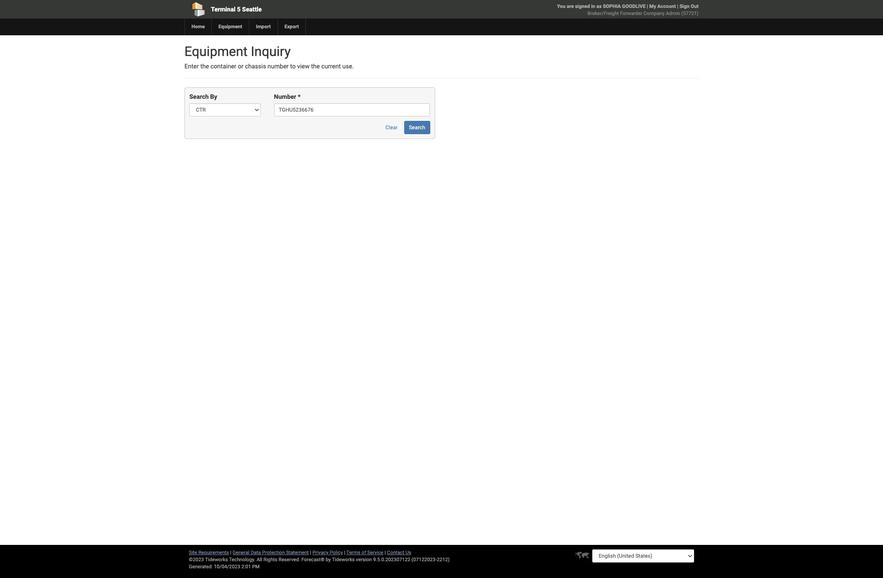 Task type: vqa. For each thing, say whether or not it's contained in the screenshot.
Forwarder
yes



Task type: locate. For each thing, give the bounding box(es) containing it.
inquiry
[[251, 44, 291, 59]]

1 horizontal spatial the
[[311, 63, 320, 70]]

service
[[368, 550, 384, 556]]

equipment inside equipment inquiry enter the container or chassis number to view the current use.
[[185, 44, 248, 59]]

in
[[592, 4, 596, 9]]

9.5.0.202307122
[[373, 557, 411, 563]]

the
[[200, 63, 209, 70], [311, 63, 320, 70]]

you
[[558, 4, 566, 9]]

import link
[[249, 19, 278, 35]]

statement
[[286, 550, 309, 556]]

0 vertical spatial search
[[189, 93, 209, 100]]

equipment
[[219, 24, 242, 30], [185, 44, 248, 59]]

company
[[644, 11, 665, 16]]

the right enter
[[200, 63, 209, 70]]

us
[[406, 550, 412, 556]]

admin
[[666, 11, 681, 16]]

number
[[274, 93, 296, 100]]

seattle
[[242, 6, 262, 13]]

search for search
[[409, 125, 426, 131]]

account
[[658, 4, 676, 9]]

| left sign
[[678, 4, 679, 9]]

home link
[[185, 19, 212, 35]]

equipment up container
[[185, 44, 248, 59]]

home
[[192, 24, 205, 30]]

search
[[189, 93, 209, 100], [409, 125, 426, 131]]

to
[[290, 63, 296, 70]]

clear button
[[381, 121, 403, 134]]

signed
[[576, 4, 590, 9]]

generated:
[[189, 564, 213, 570]]

enter
[[185, 63, 199, 70]]

import
[[256, 24, 271, 30]]

broker/freight
[[588, 11, 619, 16]]

| left the general
[[230, 550, 232, 556]]

version
[[356, 557, 372, 563]]

©2023 tideworks
[[189, 557, 228, 563]]

| up 9.5.0.202307122
[[385, 550, 386, 556]]

forwarder
[[621, 11, 643, 16]]

number
[[268, 63, 289, 70]]

search right "clear" 'button'
[[409, 125, 426, 131]]

my
[[650, 4, 657, 9]]

forecast®
[[302, 557, 325, 563]]

view
[[297, 63, 310, 70]]

search inside search "button"
[[409, 125, 426, 131]]

export
[[285, 24, 299, 30]]

0 horizontal spatial the
[[200, 63, 209, 70]]

1 vertical spatial equipment
[[185, 44, 248, 59]]

equipment link
[[212, 19, 249, 35]]

my account link
[[650, 4, 676, 9]]

chassis
[[245, 63, 266, 70]]

1 horizontal spatial search
[[409, 125, 426, 131]]

search left by
[[189, 93, 209, 100]]

5
[[237, 6, 241, 13]]

general data protection statement link
[[233, 550, 309, 556]]

you are signed in as sophia goodlive | my account | sign out broker/freight forwarder company admin (57721)
[[558, 4, 699, 16]]

|
[[647, 4, 649, 9], [678, 4, 679, 9], [230, 550, 232, 556], [310, 550, 312, 556], [344, 550, 346, 556], [385, 550, 386, 556]]

1 vertical spatial search
[[409, 125, 426, 131]]

search for search by
[[189, 93, 209, 100]]

0 horizontal spatial search
[[189, 93, 209, 100]]

equipment for equipment inquiry enter the container or chassis number to view the current use.
[[185, 44, 248, 59]]

tideworks
[[332, 557, 355, 563]]

2:01
[[242, 564, 251, 570]]

the right view
[[311, 63, 320, 70]]

rights
[[264, 557, 278, 563]]

10/04/2023
[[214, 564, 240, 570]]

equipment for equipment
[[219, 24, 242, 30]]

general
[[233, 550, 250, 556]]

requirements
[[199, 550, 229, 556]]

policy
[[330, 550, 343, 556]]

technology.
[[229, 557, 256, 563]]

goodlive
[[623, 4, 646, 9]]

equipment down terminal 5 seattle
[[219, 24, 242, 30]]

0 vertical spatial equipment
[[219, 24, 242, 30]]

protection
[[262, 550, 285, 556]]

contact
[[387, 550, 405, 556]]

or
[[238, 63, 244, 70]]

terminal
[[211, 6, 236, 13]]

sophia
[[603, 4, 621, 9]]



Task type: describe. For each thing, give the bounding box(es) containing it.
of
[[362, 550, 366, 556]]

out
[[691, 4, 699, 9]]

Number * text field
[[274, 104, 430, 117]]

contact us link
[[387, 550, 412, 556]]

2212)
[[437, 557, 450, 563]]

site requirements link
[[189, 550, 229, 556]]

number *
[[274, 93, 301, 100]]

| up tideworks
[[344, 550, 346, 556]]

terms
[[347, 550, 361, 556]]

equipment inquiry enter the container or chassis number to view the current use.
[[185, 44, 354, 70]]

search button
[[404, 121, 430, 134]]

privacy policy link
[[313, 550, 343, 556]]

2 the from the left
[[311, 63, 320, 70]]

export link
[[278, 19, 306, 35]]

| up the forecast®
[[310, 550, 312, 556]]

(57721)
[[682, 11, 699, 16]]

| left my
[[647, 4, 649, 9]]

privacy
[[313, 550, 329, 556]]

1 the from the left
[[200, 63, 209, 70]]

terms of service link
[[347, 550, 384, 556]]

current
[[322, 63, 341, 70]]

sign
[[680, 4, 690, 9]]

*
[[298, 93, 301, 100]]

clear
[[386, 125, 398, 131]]

as
[[597, 4, 602, 9]]

reserved.
[[279, 557, 300, 563]]

(07122023-
[[412, 557, 437, 563]]

sign out link
[[680, 4, 699, 9]]

are
[[567, 4, 574, 9]]

by
[[210, 93, 217, 100]]

pm
[[252, 564, 260, 570]]

search by
[[189, 93, 217, 100]]

data
[[251, 550, 261, 556]]

site
[[189, 550, 197, 556]]

by
[[326, 557, 331, 563]]

terminal 5 seattle link
[[185, 0, 391, 19]]

all
[[257, 557, 262, 563]]

site requirements | general data protection statement | privacy policy | terms of service | contact us ©2023 tideworks technology. all rights reserved. forecast® by tideworks version 9.5.0.202307122 (07122023-2212) generated: 10/04/2023 2:01 pm
[[189, 550, 450, 570]]

use.
[[343, 63, 354, 70]]

container
[[211, 63, 237, 70]]

terminal 5 seattle
[[211, 6, 262, 13]]



